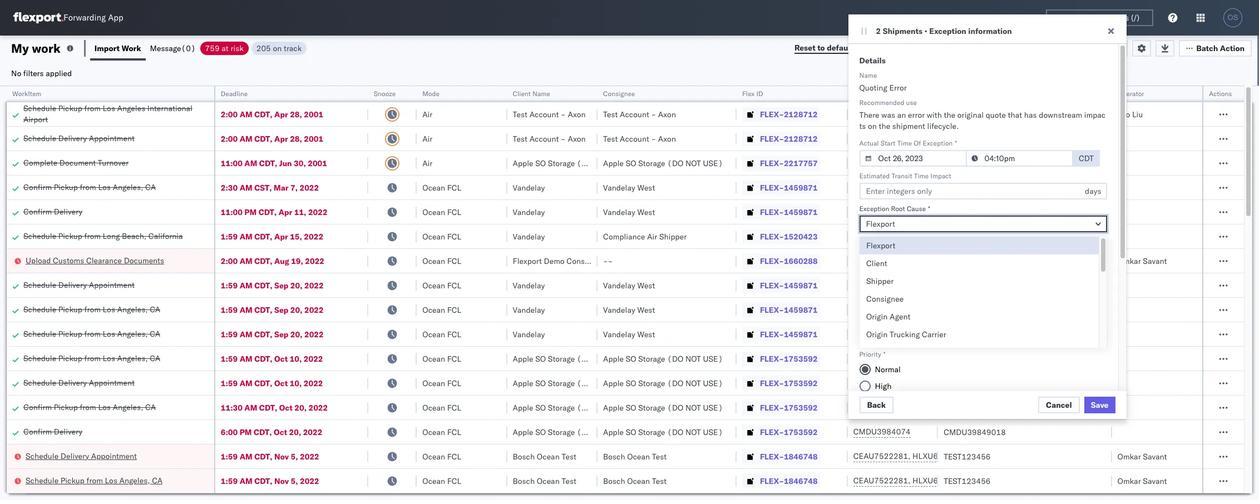Task type: locate. For each thing, give the bounding box(es) containing it.
actions
[[1210, 90, 1233, 98]]

1:59 am cdt, oct 10, 2022
[[221, 354, 323, 364], [221, 379, 323, 389]]

name inside button
[[533, 90, 550, 98]]

1 vertical spatial *
[[929, 205, 931, 213]]

cmdu3984074 down high
[[854, 403, 911, 413]]

1 vertical spatial omkar
[[1118, 452, 1142, 462]]

3 vandelay west from the top
[[603, 281, 655, 291]]

1 1846748 from the top
[[784, 452, 818, 462]]

flex-1753592 for confirm pickup from los angeles, ca
[[760, 403, 818, 413]]

flex-2128712 button
[[743, 107, 820, 122], [743, 107, 820, 122], [743, 131, 820, 147], [743, 131, 820, 147]]

1:59 am cdt, nov 5, 2022 for schedule delivery appointment
[[221, 452, 319, 462]]

3 omkar savant from the top
[[1118, 477, 1168, 487]]

1660288
[[784, 256, 818, 266]]

1 vertical spatial 28,
[[290, 134, 302, 144]]

0191967788 for schedule pickup from los angeles international airport
[[944, 109, 993, 119]]

0 vertical spatial flexport
[[866, 241, 896, 251]]

0 vertical spatial to
[[818, 43, 825, 53]]

-- down compliance
[[603, 256, 613, 266]]

ceau7522281,
[[854, 452, 911, 462], [854, 476, 911, 487]]

2001 right 30,
[[308, 158, 327, 168]]

so
[[536, 158, 546, 168], [626, 158, 637, 168], [536, 354, 546, 364], [626, 354, 637, 364], [536, 379, 546, 389], [626, 379, 637, 389], [536, 403, 546, 413], [626, 403, 637, 413], [536, 428, 546, 438], [626, 428, 637, 438]]

schedule delivery appointment for 1:59 am cdt, oct 10, 2022
[[23, 378, 135, 388]]

cmdu3984074 up normal
[[854, 354, 911, 364]]

hlxu8034992
[[972, 452, 1026, 462], [972, 476, 1026, 487]]

mode button
[[417, 87, 496, 99]]

vandelay west for confirm pickup from los angeles, ca link associated with 2:30 am cst, mar 7, 2022
[[603, 183, 655, 193]]

bozo1234565, for confirm delivery link related to 11:00 pm cdt, apr 11, 2022
[[913, 207, 969, 217]]

agent down "carrier" on the bottom right
[[925, 348, 946, 358]]

angeles,
[[113, 182, 143, 192], [117, 305, 148, 315], [117, 329, 148, 339], [117, 354, 148, 364], [113, 403, 143, 413], [119, 476, 150, 486]]

apr up jun
[[274, 134, 288, 144]]

confirm
[[23, 182, 52, 192], [23, 207, 52, 217], [23, 403, 52, 413], [23, 427, 52, 437]]

9 flex- from the top
[[760, 305, 784, 315]]

schedule inside schedule pickup from los angeles international airport
[[23, 103, 56, 113]]

1 horizontal spatial name
[[860, 71, 877, 80]]

the down was
[[879, 121, 891, 131]]

filters right no
[[23, 68, 44, 78]]

tcnu1234565 up lkju1111111,
[[971, 207, 1026, 217]]

origin for origin trucking carrier
[[866, 330, 888, 340]]

1 flex1459871 from the top
[[944, 183, 997, 193]]

1 vertical spatial confirm delivery link
[[23, 427, 82, 438]]

sep
[[274, 281, 289, 291], [274, 305, 289, 315], [274, 330, 289, 340]]

1 origin from the top
[[866, 312, 888, 322]]

delivery for 11:00 pm cdt, apr 11, 2022
[[54, 207, 82, 217]]

7 1:59 from the top
[[221, 452, 238, 462]]

1 vandelay west from the top
[[603, 183, 655, 193]]

delivery for 1:59 am cdt, sep 20, 2022
[[58, 280, 87, 290]]

1:59 am cdt, oct 10, 2022 for schedule delivery appointment
[[221, 379, 323, 389]]

1 confirm pickup from los angeles, ca from the top
[[23, 182, 156, 192]]

1 horizontal spatial flexport
[[866, 241, 896, 251]]

normal
[[875, 365, 901, 375]]

2 11:00 from the top
[[221, 207, 243, 217]]

vandelay west for confirm delivery link related to 11:00 pm cdt, apr 11, 2022
[[603, 207, 655, 217]]

beau1234567, up kkfu7750073,
[[854, 207, 911, 217]]

0 vertical spatial flex-2128712
[[760, 109, 818, 119]]

flex1459871
[[944, 183, 997, 193], [944, 207, 997, 217], [944, 330, 997, 340]]

3 omkar from the top
[[1118, 477, 1142, 487]]

2 vertical spatial *
[[884, 351, 886, 359]]

confirm pickup from los angeles, ca button for 2:30
[[23, 182, 156, 194]]

2 bozo1234565, from the top
[[913, 207, 969, 217]]

0 vertical spatial savant
[[1144, 256, 1168, 266]]

1 vertical spatial hlxu8034992
[[972, 476, 1026, 487]]

1 horizontal spatial client
[[866, 259, 887, 269]]

ocean fcl
[[423, 183, 462, 193], [423, 207, 462, 217], [423, 232, 462, 242], [423, 256, 462, 266], [423, 281, 462, 291], [423, 305, 462, 315], [423, 330, 462, 340], [423, 354, 462, 364], [423, 379, 462, 389], [423, 403, 462, 413], [423, 428, 462, 438], [423, 452, 462, 462], [423, 477, 462, 487]]

0191967788 up lifecycle.
[[944, 109, 993, 119]]

28, down deadline button
[[290, 109, 302, 119]]

cdt,
[[254, 109, 273, 119], [254, 134, 273, 144], [259, 158, 277, 168], [259, 207, 277, 217], [254, 232, 273, 242], [254, 256, 273, 266], [254, 281, 273, 291], [254, 305, 273, 315], [254, 330, 273, 340], [254, 354, 273, 364], [254, 379, 273, 389], [259, 403, 277, 413], [254, 428, 272, 438], [254, 452, 273, 462], [254, 477, 273, 487]]

1 cmdu3984074 from the top
[[854, 354, 911, 364]]

0 vertical spatial 11:00
[[221, 158, 243, 168]]

flexport up caiu7969337 at bottom right
[[866, 241, 896, 251]]

0 vertical spatial 0191967788
[[944, 109, 993, 119]]

1 vertical spatial confirm pickup from los angeles, ca link
[[23, 402, 156, 413]]

start
[[881, 139, 896, 148]]

11 flex- from the top
[[760, 354, 784, 364]]

2 1:59 from the top
[[221, 281, 238, 291]]

flexport inside list box
[[866, 241, 896, 251]]

on inside details name quoting error recommended use there was an error with the original quote that has downstream impac ts on the shipment lifecycle.
[[868, 121, 877, 131]]

customs right upload
[[53, 256, 84, 266]]

1 1:59 am cdt, oct 10, 2022 from the top
[[221, 354, 323, 364]]

appointment for 1:59 am cdt, oct 10, 2022
[[89, 378, 135, 388]]

2 2128712 from the top
[[784, 134, 818, 144]]

tcnu1234565 down -- : -- -- text field
[[971, 183, 1026, 193]]

cmdu3984074 down back 'button'
[[854, 428, 911, 438]]

am
[[240, 109, 253, 119], [240, 134, 253, 144], [245, 158, 257, 168], [240, 183, 253, 193], [240, 232, 253, 242], [240, 256, 253, 266], [240, 281, 253, 291], [240, 305, 253, 315], [240, 330, 253, 340], [240, 354, 253, 364], [240, 379, 253, 389], [245, 403, 257, 413], [240, 452, 253, 462], [240, 477, 253, 487]]

0 vertical spatial flex-1846748
[[760, 452, 818, 462]]

0 vertical spatial cmdu39849018
[[944, 354, 1006, 364]]

1 vertical spatial ceau7522281, hlxu6269489, hlxu8034992
[[854, 476, 1026, 487]]

1 omkar savant from the top
[[1118, 256, 1168, 266]]

6:00 pm cdt, oct 20, 2022
[[221, 428, 323, 438]]

confirm for 6:00 pm cdt, oct 20, 2022
[[23, 427, 52, 437]]

to inside reset to default filters button
[[818, 43, 825, 53]]

priority
[[860, 351, 882, 359]]

flex-1846748 for schedule delivery appointment
[[760, 452, 818, 462]]

flex-1520423 button
[[743, 229, 820, 245], [743, 229, 820, 245]]

apple
[[513, 158, 534, 168], [603, 158, 624, 168], [513, 354, 534, 364], [603, 354, 624, 364], [513, 379, 534, 389], [603, 379, 624, 389], [513, 403, 534, 413], [603, 403, 624, 413], [513, 428, 534, 438], [603, 428, 624, 438]]

11:00 for 11:00 pm cdt, apr 11, 2022
[[221, 207, 243, 217]]

3 bozo1234565, from the top
[[913, 281, 969, 291]]

vandelay
[[513, 183, 545, 193], [603, 183, 636, 193], [513, 207, 545, 217], [603, 207, 636, 217], [513, 232, 545, 242], [513, 281, 545, 291], [603, 281, 636, 291], [513, 305, 545, 315], [603, 305, 636, 315], [513, 330, 545, 340], [603, 330, 636, 340]]

0 vertical spatial name
[[860, 71, 877, 80]]

1 vertical spatial confirm delivery button
[[23, 427, 82, 439]]

to for reset
[[818, 43, 825, 53]]

time for impact
[[914, 172, 929, 180]]

consignee
[[603, 90, 635, 98], [567, 256, 604, 266], [866, 294, 904, 304]]

0 vertical spatial the
[[944, 110, 956, 120]]

1 flex-1846748 from the top
[[760, 452, 818, 462]]

1 confirm pickup from los angeles, ca link from the top
[[23, 182, 156, 193]]

11:00 down 2:30
[[221, 207, 243, 217]]

confirm delivery for 11:00
[[23, 207, 82, 217]]

flex-1753592 for confirm delivery
[[760, 428, 818, 438]]

3 fcl from the top
[[447, 232, 462, 242]]

2:00 am cdt, apr 28, 2001 up 11:00 am cdt, jun 30, 2001
[[221, 134, 323, 144]]

attach files
[[860, 238, 896, 246]]

1459871 for confirm delivery link related to 11:00 pm cdt, apr 11, 2022
[[784, 207, 818, 217]]

appointment
[[89, 133, 135, 143], [89, 280, 135, 290], [89, 378, 135, 388], [91, 452, 137, 462]]

1 ceau7522281, from the top
[[854, 452, 911, 462]]

1 vertical spatial flex1459871
[[944, 207, 997, 217]]

5 1459871 from the top
[[784, 330, 818, 340]]

origin trucking carrier
[[866, 330, 946, 340]]

schedule delivery appointment link for 1:59 am cdt, oct 10, 2022
[[23, 378, 135, 389]]

customs for export
[[892, 348, 923, 358]]

list box containing flexport
[[860, 237, 1099, 501]]

2001 down deadline button
[[304, 109, 323, 119]]

3 beau1234567, bozo1234565, tcnu1234565 from the top
[[854, 281, 1026, 291]]

schedule pickup from los angeles, ca
[[23, 305, 160, 315], [23, 329, 160, 339], [23, 354, 160, 364], [26, 476, 163, 486]]

flex1459871 for 11:00 pm cdt, apr 11, 2022
[[944, 207, 997, 217]]

cmdu39849018 for from
[[944, 354, 1006, 364]]

1 vertical spatial 1846748
[[784, 477, 818, 487]]

details
[[860, 56, 886, 66]]

customs inside upload customs clearance documents link
[[53, 256, 84, 266]]

1459871
[[784, 183, 818, 193], [784, 207, 818, 217], [784, 281, 818, 291], [784, 305, 818, 315], [784, 330, 818, 340]]

2 vandelay west from the top
[[603, 207, 655, 217]]

1 horizontal spatial customs
[[892, 348, 923, 358]]

2 test123456 from the top
[[944, 477, 991, 487]]

bozo1234565,
[[913, 183, 969, 193], [913, 207, 969, 217], [913, 281, 969, 291], [913, 305, 969, 315], [913, 330, 969, 340]]

flex1459871 for 1:59 am cdt, sep 20, 2022
[[944, 330, 997, 340]]

apr down deadline button
[[274, 109, 288, 119]]

11:00 up 2:30
[[221, 158, 243, 168]]

compliance
[[603, 232, 645, 242]]

0 vertical spatial sep
[[274, 281, 289, 291]]

0 vertical spatial 1846748
[[784, 452, 818, 462]]

11:00 pm cdt, apr 11, 2022
[[221, 207, 328, 217]]

to right reset
[[818, 43, 825, 53]]

2 vertical spatial cmdu39849018
[[944, 428, 1006, 438]]

test123456
[[944, 452, 991, 462], [944, 477, 991, 487]]

beau1234567, up assignee in the right bottom of the page
[[854, 281, 911, 291]]

schedule pickup from los angeles, ca button
[[23, 304, 160, 316], [23, 329, 160, 341], [23, 353, 160, 365], [26, 476, 163, 488]]

to inside click to upload button
[[1018, 264, 1026, 274]]

flexport left the demo
[[513, 256, 542, 266]]

1:59 am cdt, apr 15, 2022
[[221, 232, 323, 242]]

list box
[[860, 237, 1099, 501]]

time left of
[[898, 139, 912, 148]]

reset
[[795, 43, 816, 53]]

2128712 for schedule pickup from los angeles international airport
[[784, 109, 818, 119]]

13 ocean fcl from the top
[[423, 477, 462, 487]]

1 horizontal spatial agent
[[925, 348, 946, 358]]

1 vertical spatial time
[[914, 172, 929, 180]]

customs inside list box
[[892, 348, 923, 358]]

omkar savant for documents
[[1118, 256, 1168, 266]]

1 28, from the top
[[290, 109, 302, 119]]

pm down cst, at the top left
[[245, 207, 257, 217]]

2:00 for schedule delivery appointment
[[221, 134, 238, 144]]

hlxu6269489, for schedule pickup from los angeles, ca
[[913, 476, 970, 487]]

1 vertical spatial flex-1846748
[[760, 477, 818, 487]]

0 vertical spatial confirm pickup from los angeles, ca link
[[23, 182, 156, 193]]

1 horizontal spatial time
[[914, 172, 929, 180]]

0 horizontal spatial to
[[818, 43, 825, 53]]

shipper inside list box
[[866, 277, 894, 287]]

apr left 15,
[[274, 232, 288, 242]]

apr for schedule delivery appointment
[[274, 134, 288, 144]]

1 test123456 from the top
[[944, 452, 991, 462]]

0 horizontal spatial client
[[513, 90, 531, 98]]

beau1234567, down assignee in the right bottom of the page
[[854, 305, 911, 315]]

3 confirm from the top
[[23, 403, 52, 413]]

client inside list box
[[866, 259, 887, 269]]

4 beau1234567, from the top
[[854, 305, 911, 315]]

1 vertical spatial --
[[603, 256, 613, 266]]

to right click
[[1018, 264, 1026, 274]]

resize handle column header
[[201, 86, 214, 501], [355, 86, 368, 501], [404, 86, 417, 501], [494, 86, 507, 501], [584, 86, 598, 501], [724, 86, 737, 501], [835, 86, 848, 501], [925, 86, 939, 501], [1099, 86, 1113, 501], [1190, 86, 1203, 501], [1231, 86, 1245, 501]]

confirm delivery link
[[23, 206, 82, 217], [23, 427, 82, 438]]

carrier
[[922, 330, 946, 340]]

2 confirm pickup from los angeles, ca from the top
[[23, 403, 156, 413]]

1 vertical spatial 1:59 am cdt, nov 5, 2022
[[221, 477, 319, 487]]

1 beau1234567, from the top
[[854, 183, 911, 193]]

13 fcl from the top
[[447, 477, 462, 487]]

drop
[[940, 264, 956, 274]]

3 1:59 from the top
[[221, 305, 238, 315]]

* down lifecycle.
[[955, 139, 958, 148]]

cst,
[[254, 183, 272, 193]]

beau1234567, down origin agent in the right bottom of the page
[[854, 330, 911, 340]]

omkar for documents
[[1118, 256, 1142, 266]]

1:59 am cdt, oct 10, 2022 for schedule pickup from los angeles, ca
[[221, 354, 323, 364]]

1 vertical spatial to
[[1018, 264, 1026, 274]]

0 vertical spatial test123456
[[944, 452, 991, 462]]

1 vertical spatial 10,
[[290, 379, 302, 389]]

1 2:00 from the top
[[221, 109, 238, 119]]

2 0191967788 from the top
[[944, 134, 993, 144]]

2 confirm pickup from los angeles, ca link from the top
[[23, 402, 156, 413]]

2001 up 30,
[[304, 134, 323, 144]]

1 beau1234567, bozo1234565, tcnu1234565 from the top
[[854, 183, 1026, 193]]

complete document turnover
[[23, 158, 129, 168]]

time down mmm d, yyyy text field
[[914, 172, 929, 180]]

0 vertical spatial shipper
[[660, 232, 687, 242]]

flex-2128712 up flex-2217757
[[760, 134, 818, 144]]

confirm pickup from los angeles, ca for 11:30
[[23, 403, 156, 413]]

confirm delivery button for 11:00
[[23, 206, 82, 218]]

0 vertical spatial nov
[[274, 452, 289, 462]]

1 0191967788 from the top
[[944, 109, 993, 119]]

1 vertical spatial ceau7522281,
[[854, 476, 911, 487]]

shipper right compliance
[[660, 232, 687, 242]]

0 vertical spatial consignee
[[603, 90, 635, 98]]

12 fcl from the top
[[447, 452, 462, 462]]

2 28, from the top
[[290, 134, 302, 144]]

0 vertical spatial 10,
[[290, 354, 302, 364]]

container
[[854, 90, 884, 98]]

3 savant from the top
[[1144, 477, 1168, 487]]

the up lifecycle.
[[944, 110, 956, 120]]

2:00 am cdt, apr 28, 2001 down deadline button
[[221, 109, 323, 119]]

schedule pickup from los angeles international airport button
[[23, 103, 209, 126]]

1 vertical spatial customs
[[892, 348, 923, 358]]

on right 205
[[273, 43, 282, 53]]

flex id button
[[737, 87, 837, 99]]

0 horizontal spatial shipper
[[660, 232, 687, 242]]

origin agent
[[866, 312, 911, 322]]

0 vertical spatial *
[[955, 139, 958, 148]]

1 horizontal spatial on
[[868, 121, 877, 131]]

customs down hours
[[892, 348, 923, 358]]

1 horizontal spatial filters
[[856, 43, 878, 53]]

-- up impact
[[944, 158, 954, 168]]

2 beau1234567, from the top
[[854, 207, 911, 217]]

1 vertical spatial confirm pickup from los angeles, ca button
[[23, 402, 156, 414]]

reset to default filters
[[795, 43, 878, 53]]

customs for upload
[[53, 256, 84, 266]]

oct for schedule delivery appointment
[[274, 379, 288, 389]]

flex-2128712 for schedule pickup from los angeles international airport
[[760, 109, 818, 119]]

0 vertical spatial confirm pickup from los angeles, ca
[[23, 182, 156, 192]]

2128712 up 2217757
[[784, 134, 818, 144]]

use)
[[613, 158, 633, 168], [703, 158, 723, 168], [613, 354, 633, 364], [703, 354, 723, 364], [613, 379, 633, 389], [703, 379, 723, 389], [613, 403, 633, 413], [703, 403, 723, 413], [613, 428, 633, 438], [703, 428, 723, 438]]

hlxu8034992 for schedule delivery appointment
[[972, 452, 1026, 462]]

tcnu1234565 up time
[[971, 305, 1026, 315]]

2 vertical spatial 2001
[[308, 158, 327, 168]]

import work
[[95, 43, 141, 53]]

from inside the sla 0 days, 4 hours from reporting time
[[916, 337, 933, 347]]

estimated
[[860, 172, 890, 180]]

consignee inside list box
[[866, 294, 904, 304]]

flex
[[743, 90, 755, 98]]

Search Shipments (/) text field
[[1047, 9, 1154, 26]]

3 1459871 from the top
[[784, 281, 818, 291]]

* right priority
[[884, 351, 886, 359]]

1 vertical spatial savant
[[1144, 452, 1168, 462]]

0191967788 down original
[[944, 134, 993, 144]]

apr left "11,"
[[279, 207, 292, 217]]

1 bozo1234565, from the top
[[913, 183, 969, 193]]

0 horizontal spatial customs
[[53, 256, 84, 266]]

0 vertical spatial origin
[[866, 312, 888, 322]]

2 horizontal spatial *
[[955, 139, 958, 148]]

oct for confirm delivery
[[274, 428, 287, 438]]

2 confirm delivery from the top
[[23, 427, 82, 437]]

origin right 0
[[866, 330, 888, 340]]

1 confirm delivery link from the top
[[23, 206, 82, 217]]

28, up 30,
[[290, 134, 302, 144]]

2 confirm from the top
[[23, 207, 52, 217]]

flexport for flexport
[[866, 241, 896, 251]]

exception left root
[[860, 205, 890, 213]]

actual
[[860, 139, 879, 148]]

beau1234567, for confirm pickup from los angeles, ca link associated with 2:30 am cst, mar 7, 2022
[[854, 183, 911, 193]]

1 vertical spatial origin
[[866, 330, 888, 340]]

4 cmdu3984074 from the top
[[854, 428, 911, 438]]

1 vertical spatial nov
[[274, 477, 289, 487]]

1 vertical spatial filters
[[23, 68, 44, 78]]

11:00 am cdt, jun 30, 2001
[[221, 158, 327, 168]]

schedule delivery appointment link for 2:00 am cdt, apr 28, 2001
[[23, 133, 135, 144]]

0 vertical spatial --
[[944, 158, 954, 168]]

0 vertical spatial time
[[898, 139, 912, 148]]

air for complete document turnover
[[423, 158, 433, 168]]

1 vertical spatial 2:00
[[221, 134, 238, 144]]

1 vertical spatial flex-2128712
[[760, 134, 818, 144]]

operator
[[1118, 90, 1145, 98]]

upload customs clearance documents button
[[26, 255, 164, 267]]

tcnu1234565 right reporting
[[971, 330, 1026, 340]]

2 vertical spatial 2:00
[[221, 256, 238, 266]]

2128712
[[784, 109, 818, 119], [784, 134, 818, 144]]

1 confirm pickup from los angeles, ca button from the top
[[23, 182, 156, 194]]

was
[[882, 110, 896, 120]]

pm right 6:00
[[240, 428, 252, 438]]

0 vertical spatial hlxu6269489,
[[913, 452, 970, 462]]

2 vertical spatial savant
[[1144, 477, 1168, 487]]

numbers
[[885, 90, 913, 98]]

0 vertical spatial ceau7522281,
[[854, 452, 911, 462]]

2 vertical spatial exception
[[860, 205, 890, 213]]

axon
[[568, 109, 586, 119], [658, 109, 676, 119], [568, 134, 586, 144], [658, 134, 676, 144]]

1459871 for confirm pickup from los angeles, ca link associated with 2:30 am cst, mar 7, 2022
[[784, 183, 818, 193]]

1753592 for schedule pickup from los angeles, ca
[[784, 354, 818, 364]]

priority *
[[860, 351, 886, 359]]

ceau7522281, for schedule pickup from los angeles, ca
[[854, 476, 911, 487]]

3 1:59 am cdt, sep 20, 2022 from the top
[[221, 330, 324, 340]]

cmdu3984074 down normal
[[854, 379, 911, 389]]

0 horizontal spatial name
[[533, 90, 550, 98]]

Search Work text field
[[885, 40, 1006, 57]]

apple so storage (do not use)
[[513, 158, 633, 168], [603, 158, 723, 168], [513, 354, 633, 364], [603, 354, 723, 364], [513, 379, 633, 389], [603, 379, 723, 389], [513, 403, 633, 413], [603, 403, 723, 413], [513, 428, 633, 438], [603, 428, 723, 438]]

vandelay west
[[603, 183, 655, 193], [603, 207, 655, 217], [603, 281, 655, 291], [603, 305, 655, 315], [603, 330, 655, 340]]

4 flex-1459871 from the top
[[760, 305, 818, 315]]

0 horizontal spatial flexport
[[513, 256, 542, 266]]

confirm for 11:30 am cdt, oct 20, 2022
[[23, 403, 52, 413]]

0 vertical spatial 2001
[[304, 109, 323, 119]]

cmdu3984074 for schedule pickup from los angeles, ca
[[854, 354, 911, 364]]

0 vertical spatial ceau7522281, hlxu6269489, hlxu8034992
[[854, 452, 1026, 462]]

the
[[944, 110, 956, 120], [879, 121, 891, 131]]

4 1753592 from the top
[[784, 428, 818, 438]]

exception up search work text field
[[930, 26, 967, 36]]

1 hlxu8034992 from the top
[[972, 452, 1026, 462]]

flex-2128712 down flex id button
[[760, 109, 818, 119]]

origin up the sla
[[866, 312, 888, 322]]

oct for schedule pickup from los angeles, ca
[[274, 354, 288, 364]]

1 vertical spatial test123456
[[944, 477, 991, 487]]

exception down lifecycle.
[[923, 139, 953, 148]]

message (0)
[[150, 43, 196, 53]]

document
[[59, 158, 96, 168]]

1:59 am cdt, nov 5, 2022 for schedule pickup from los angeles, ca
[[221, 477, 319, 487]]

28, for schedule delivery appointment
[[290, 134, 302, 144]]

beau1234567, for confirm delivery link related to 11:00 pm cdt, apr 11, 2022
[[854, 207, 911, 217]]

28,
[[290, 109, 302, 119], [290, 134, 302, 144]]

2128712 down flex id button
[[784, 109, 818, 119]]

0 vertical spatial 1:59 am cdt, oct 10, 2022
[[221, 354, 323, 364]]

5 west from the top
[[638, 330, 655, 340]]

schedule delivery appointment button for 1:59 am cdt, oct 10, 2022
[[23, 378, 135, 390]]

upload
[[1028, 264, 1053, 274]]

nov
[[274, 452, 289, 462], [274, 477, 289, 487]]

flexport
[[866, 241, 896, 251], [513, 256, 542, 266]]

name for details
[[860, 71, 877, 80]]

0 vertical spatial confirm delivery button
[[23, 206, 82, 218]]

2 vertical spatial flex1459871
[[944, 330, 997, 340]]

2 vertical spatial sep
[[274, 330, 289, 340]]

1 vertical spatial confirm delivery
[[23, 427, 82, 437]]

test123456 for schedule pickup from los angeles, ca
[[944, 477, 991, 487]]

beau1234567, for schedule delivery appointment link corresponding to 1:59 am cdt, sep 20, 2022
[[854, 281, 911, 291]]

no filters applied
[[11, 68, 72, 78]]

test
[[513, 109, 528, 119], [603, 109, 618, 119], [513, 134, 528, 144], [603, 134, 618, 144], [562, 452, 577, 462], [652, 452, 667, 462], [562, 477, 577, 487], [652, 477, 667, 487]]

filters up details
[[856, 43, 878, 53]]

4 confirm from the top
[[23, 427, 52, 437]]

name inside details name quoting error recommended use there was an error with the original quote that has downstream impac ts on the shipment lifecycle.
[[860, 71, 877, 80]]

4 bozo1234565, from the top
[[913, 305, 969, 315]]

1 savant from the top
[[1144, 256, 1168, 266]]

0 vertical spatial 1:59 am cdt, sep 20, 2022
[[221, 281, 324, 291]]

2 vertical spatial 1:59 am cdt, sep 20, 2022
[[221, 330, 324, 340]]

beau1234567, down "estimated"
[[854, 183, 911, 193]]

batch
[[1197, 43, 1219, 53]]

3 ocean fcl from the top
[[423, 232, 462, 242]]

customs
[[53, 256, 84, 266], [892, 348, 923, 358]]

forwarding app link
[[13, 12, 123, 23]]

0 vertical spatial omkar savant
[[1118, 256, 1168, 266]]

1 horizontal spatial *
[[929, 205, 931, 213]]

to for click
[[1018, 264, 1026, 274]]

* right the cause
[[929, 205, 931, 213]]

0 horizontal spatial the
[[879, 121, 891, 131]]

1 10, from the top
[[290, 354, 302, 364]]

flex-1459871 button
[[743, 180, 820, 196], [743, 180, 820, 196], [743, 205, 820, 220], [743, 205, 820, 220], [743, 278, 820, 294], [743, 278, 820, 294], [743, 303, 820, 318], [743, 303, 820, 318], [743, 327, 820, 343], [743, 327, 820, 343]]

air
[[423, 109, 433, 119], [423, 134, 433, 144], [423, 158, 433, 168], [648, 232, 658, 242]]

1520423
[[784, 232, 818, 242]]

flexport demo consignee
[[513, 256, 604, 266]]

2 10, from the top
[[290, 379, 302, 389]]

3 cmdu39849018 from the top
[[944, 428, 1006, 438]]

nov for schedule delivery appointment
[[274, 452, 289, 462]]

1 1753592 from the top
[[784, 354, 818, 364]]

schedule delivery appointment
[[23, 133, 135, 143], [23, 280, 135, 290], [23, 378, 135, 388], [26, 452, 137, 462]]

agent up trucking
[[890, 312, 911, 322]]

4 west from the top
[[638, 305, 655, 315]]

on right the ts
[[868, 121, 877, 131]]

0 vertical spatial 1:59 am cdt, nov 5, 2022
[[221, 452, 319, 462]]

7 fcl from the top
[[447, 330, 462, 340]]

1846748 for schedule delivery appointment
[[784, 452, 818, 462]]

1 vertical spatial on
[[868, 121, 877, 131]]

0 vertical spatial 28,
[[290, 109, 302, 119]]

flex-1660288 button
[[743, 254, 820, 269], [743, 254, 820, 269]]

kkfu7750073, ljiu1111116, lkju1111111, segu4454778
[[854, 232, 1077, 242]]

ceau7522281, hlxu6269489, hlxu8034992 for schedule pickup from los angeles, ca
[[854, 476, 1026, 487]]

2 confirm delivery link from the top
[[23, 427, 82, 438]]

2 vertical spatial omkar
[[1118, 477, 1142, 487]]

0 vertical spatial agent
[[890, 312, 911, 322]]

time for of
[[898, 139, 912, 148]]

beau1234567, bozo1234565, tcnu1234565 for confirm pickup from los angeles, ca link associated with 2:30 am cst, mar 7, 2022
[[854, 183, 1026, 193]]

0 vertical spatial omkar
[[1118, 256, 1142, 266]]

0 vertical spatial confirm delivery
[[23, 207, 82, 217]]

shipper up assignee in the right bottom of the page
[[866, 277, 894, 287]]

2 1459871 from the top
[[784, 207, 818, 217]]

2 2:00 from the top
[[221, 134, 238, 144]]

ceau7522281, hlxu6269489, hlxu8034992
[[854, 452, 1026, 462], [854, 476, 1026, 487]]

1 vertical spatial cmdu39849018
[[944, 379, 1006, 389]]

2 flex- from the top
[[760, 134, 784, 144]]

cmdu3984074 for confirm delivery
[[854, 428, 911, 438]]

fcl
[[447, 183, 462, 193], [447, 207, 462, 217], [447, 232, 462, 242], [447, 256, 462, 266], [447, 281, 462, 291], [447, 305, 462, 315], [447, 330, 462, 340], [447, 354, 462, 364], [447, 379, 462, 389], [447, 403, 462, 413], [447, 428, 462, 438], [447, 452, 462, 462], [447, 477, 462, 487]]

(do
[[577, 158, 593, 168], [668, 158, 684, 168], [577, 354, 593, 364], [668, 354, 684, 364], [577, 379, 593, 389], [668, 379, 684, 389], [577, 403, 593, 413], [668, 403, 684, 413], [577, 428, 593, 438], [668, 428, 684, 438]]

client inside client name button
[[513, 90, 531, 98]]

8 1:59 from the top
[[221, 477, 238, 487]]

confirm delivery button for 6:00
[[23, 427, 82, 439]]

1 vertical spatial 2:00 am cdt, apr 28, 2001
[[221, 134, 323, 144]]

1 vertical spatial 5,
[[291, 477, 298, 487]]

savant for documents
[[1144, 256, 1168, 266]]

1753592
[[784, 354, 818, 364], [784, 379, 818, 389], [784, 403, 818, 413], [784, 428, 818, 438]]

tcnu1234565 down click
[[971, 281, 1026, 291]]

1 vertical spatial hlxu6269489,
[[913, 476, 970, 487]]

3 west from the top
[[638, 281, 655, 291]]

2 flex-1846748 from the top
[[760, 477, 818, 487]]

has
[[1025, 110, 1037, 120]]

flex-1753592 for schedule pickup from los angeles, ca
[[760, 354, 818, 364]]

1 flex-1459871 from the top
[[760, 183, 818, 193]]

8 resize handle column header from the left
[[925, 86, 939, 501]]

10 resize handle column header from the left
[[1190, 86, 1203, 501]]

omkar savant
[[1118, 256, 1168, 266], [1118, 452, 1168, 462], [1118, 477, 1168, 487]]



Task type: vqa. For each thing, say whether or not it's contained in the screenshot.
1:59 AM CDT, Sep 20, 2022 Schedule Delivery Appointment "LINK"
yes



Task type: describe. For each thing, give the bounding box(es) containing it.
15 flex- from the top
[[760, 452, 784, 462]]

0 horizontal spatial filters
[[23, 68, 44, 78]]

beau1234567, bozo1234565, tcnu1234565 for schedule delivery appointment link corresponding to 1:59 am cdt, sep 20, 2022
[[854, 281, 1026, 291]]

19,
[[291, 256, 303, 266]]

4 resize handle column header from the left
[[494, 86, 507, 501]]

4 tcnu1234565 from the top
[[971, 305, 1026, 315]]

hlxu6269489, for schedule delivery appointment
[[913, 452, 970, 462]]

2 savant from the top
[[1144, 452, 1168, 462]]

upload
[[26, 256, 51, 266]]

workitem
[[12, 90, 41, 98]]

os
[[1228, 13, 1239, 22]]

1 1:59 from the top
[[221, 232, 238, 242]]

default
[[827, 43, 854, 53]]

and
[[925, 264, 938, 274]]

file
[[965, 264, 976, 274]]

estimated transit time impact
[[860, 172, 952, 180]]

15,
[[290, 232, 302, 242]]

6 ocean fcl from the top
[[423, 305, 462, 315]]

1753592 for confirm delivery
[[784, 428, 818, 438]]

with
[[927, 110, 942, 120]]

confirm pickup from los angeles, ca for 2:30
[[23, 182, 156, 192]]

4 fcl from the top
[[447, 256, 462, 266]]

2001 for complete document turnover
[[308, 158, 327, 168]]

2 flex-1459871 from the top
[[760, 207, 818, 217]]

angeles
[[117, 103, 145, 113]]

click
[[997, 264, 1016, 274]]

1 vertical spatial agent
[[925, 348, 946, 358]]

no
[[11, 68, 21, 78]]

savant for los
[[1144, 477, 1168, 487]]

vandelay west for schedule delivery appointment link corresponding to 1:59 am cdt, sep 20, 2022
[[603, 281, 655, 291]]

schedule delivery appointment link for 1:59 am cdt, sep 20, 2022
[[23, 280, 135, 291]]

4 1459871 from the top
[[784, 305, 818, 315]]

workitem button
[[7, 87, 203, 99]]

flex-1846748 for schedule pickup from los angeles, ca
[[760, 477, 818, 487]]

2 ocean fcl from the top
[[423, 207, 462, 217]]

compliance  air shipper
[[603, 232, 687, 242]]

an
[[898, 110, 906, 120]]

filters inside button
[[856, 43, 878, 53]]

2217757
[[784, 158, 818, 168]]

11 resize handle column header from the left
[[1231, 86, 1245, 501]]

deadline button
[[215, 87, 357, 99]]

6 resize handle column header from the left
[[724, 86, 737, 501]]

0 vertical spatial exception
[[930, 26, 967, 36]]

client name
[[513, 90, 550, 98]]

apr for schedule pickup from los angeles international airport
[[274, 109, 288, 119]]

actual start time of exception *
[[860, 139, 958, 148]]

1 horizontal spatial --
[[944, 158, 954, 168]]

cancel
[[1046, 401, 1073, 411]]

2 resize handle column header from the left
[[355, 86, 368, 501]]

12 ocean fcl from the top
[[423, 452, 462, 462]]

3 resize handle column header from the left
[[404, 86, 417, 501]]

assignee
[[860, 294, 887, 302]]

confirm delivery for 6:00
[[23, 427, 82, 437]]

10 fcl from the top
[[447, 403, 462, 413]]

3 flex-1459871 from the top
[[760, 281, 818, 291]]

3 2:00 from the top
[[221, 256, 238, 266]]

schedule delivery appointment for 1:59 am cdt, sep 20, 2022
[[23, 280, 135, 290]]

air for schedule pickup from los angeles international airport
[[423, 109, 433, 119]]

7 resize handle column header from the left
[[835, 86, 848, 501]]

28, for schedule pickup from los angeles international airport
[[290, 109, 302, 119]]

11 fcl from the top
[[447, 428, 462, 438]]

high
[[875, 382, 892, 392]]

airport
[[23, 114, 48, 124]]

pm for 11:00
[[245, 207, 257, 217]]

5 tcnu1234565 from the top
[[971, 330, 1026, 340]]

lifecycle.
[[928, 121, 959, 131]]

flex-1753592 for schedule delivery appointment
[[760, 379, 818, 389]]

information
[[969, 26, 1012, 36]]

click to upload button
[[989, 261, 1061, 277]]

there
[[860, 110, 880, 120]]

trucking
[[890, 330, 920, 340]]

1753592 for schedule delivery appointment
[[784, 379, 818, 389]]

pm for 6:00
[[240, 428, 252, 438]]

liu
[[1133, 109, 1143, 119]]

2001 for schedule delivery appointment
[[304, 134, 323, 144]]

attach
[[860, 238, 880, 246]]

confirm pickup from los angeles, ca link for 2:30 am cst, mar 7, 2022
[[23, 182, 156, 193]]

1 flex- from the top
[[760, 109, 784, 119]]

work
[[122, 43, 141, 53]]

•
[[925, 26, 928, 36]]

14 flex- from the top
[[760, 428, 784, 438]]

flexport for flexport demo consignee
[[513, 256, 542, 266]]

2:00 am cdt, aug 19, 2022
[[221, 256, 325, 266]]

california
[[149, 231, 183, 241]]

pickup inside schedule pickup from los angeles international airport
[[58, 103, 82, 113]]

9 resize handle column header from the left
[[1099, 86, 1113, 501]]

appointment for 2:00 am cdt, apr 28, 2001
[[89, 133, 135, 143]]

10, for schedule delivery appointment
[[290, 379, 302, 389]]

schedule delivery appointment for 2:00 am cdt, apr 28, 2001
[[23, 133, 135, 143]]

or
[[978, 264, 985, 274]]

upload customs clearance documents
[[26, 256, 164, 266]]

2 tcnu1234565 from the top
[[971, 207, 1026, 217]]

16 flex- from the top
[[760, 477, 784, 487]]

2:30 am cst, mar 7, 2022
[[221, 183, 319, 193]]

1 ocean fcl from the top
[[423, 183, 462, 193]]

delivery for 6:00 pm cdt, oct 20, 2022
[[54, 427, 82, 437]]

5, for schedule pickup from los angeles, ca
[[291, 477, 298, 487]]

3 flex- from the top
[[760, 158, 784, 168]]

apr for confirm delivery
[[279, 207, 292, 217]]

confirm pickup from los angeles, ca button for 11:30
[[23, 402, 156, 414]]

oct for confirm pickup from los angeles, ca
[[279, 403, 293, 413]]

Flexport text field
[[860, 216, 1107, 233]]

1 vertical spatial exception
[[923, 139, 953, 148]]

2 omkar savant from the top
[[1118, 452, 1168, 462]]

bozo1234565, for schedule delivery appointment link corresponding to 1:59 am cdt, sep 20, 2022
[[913, 281, 969, 291]]

from inside schedule pickup from los angeles international airport
[[84, 103, 101, 113]]

nov for schedule pickup from los angeles, ca
[[274, 477, 289, 487]]

5 ocean fcl from the top
[[423, 281, 462, 291]]

beau1234567, bozo1234565, tcnu1234565 for confirm delivery link related to 11:00 pm cdt, apr 11, 2022
[[854, 207, 1026, 217]]

6 1:59 from the top
[[221, 379, 238, 389]]

shipment
[[893, 121, 926, 131]]

Enter integers only number field
[[860, 183, 1107, 200]]

caiu7969337
[[854, 256, 906, 266]]

delivery for 2:00 am cdt, apr 28, 2001
[[58, 133, 87, 143]]

client name button
[[507, 87, 587, 99]]

2001 for schedule pickup from los angeles international airport
[[304, 109, 323, 119]]

schedule delivery appointment button for 1:59 am cdt, sep 20, 2022
[[23, 280, 135, 292]]

759
[[205, 43, 220, 53]]

apr for schedule pickup from long beach, california
[[274, 232, 288, 242]]

schedule delivery appointment button for 2:00 am cdt, apr 28, 2001
[[23, 133, 135, 145]]

11 ocean fcl from the top
[[423, 428, 462, 438]]

omkar savant for los
[[1118, 477, 1168, 487]]

4 1:59 from the top
[[221, 330, 238, 340]]

12 flex- from the top
[[760, 379, 784, 389]]

2 shipments • exception information
[[876, 26, 1012, 36]]

8 fcl from the top
[[447, 354, 462, 364]]

air for schedule delivery appointment
[[423, 134, 433, 144]]

6 flex- from the top
[[760, 232, 784, 242]]

upload customs clearance documents link
[[26, 255, 164, 266]]

5 fcl from the top
[[447, 281, 462, 291]]

flex-2128712 for schedule delivery appointment
[[760, 134, 818, 144]]

5 beau1234567, from the top
[[854, 330, 911, 340]]

2
[[876, 26, 881, 36]]

schedule pickup from long beach, california link
[[23, 231, 183, 242]]

flex1459871 for 2:30 am cst, mar 7, 2022
[[944, 183, 997, 193]]

1753592 for confirm pickup from los angeles, ca
[[784, 403, 818, 413]]

name for client
[[533, 90, 550, 98]]

2 fcl from the top
[[447, 207, 462, 217]]

2 sep from the top
[[274, 305, 289, 315]]

pickup inside schedule pickup from long beach, california link
[[58, 231, 82, 241]]

7 flex- from the top
[[760, 256, 784, 266]]

risk
[[231, 43, 244, 53]]

0 vertical spatial on
[[273, 43, 282, 53]]

4 flex- from the top
[[760, 183, 784, 193]]

confirm for 11:00 pm cdt, apr 11, 2022
[[23, 207, 52, 217]]

a
[[958, 264, 963, 274]]

applied
[[46, 68, 72, 78]]

mar
[[274, 183, 289, 193]]

1459871 for schedule delivery appointment link corresponding to 1:59 am cdt, sep 20, 2022
[[784, 281, 818, 291]]

shipments
[[883, 26, 923, 36]]

complete document turnover link
[[23, 157, 129, 168]]

client for client
[[866, 259, 887, 269]]

6 fcl from the top
[[447, 305, 462, 315]]

client for client name
[[513, 90, 531, 98]]

2:00 for schedule pickup from los angeles international airport
[[221, 109, 238, 119]]

1 vertical spatial consignee
[[567, 256, 604, 266]]

10 flex- from the top
[[760, 330, 784, 340]]

5 flex-1459871 from the top
[[760, 330, 818, 340]]

11:30
[[221, 403, 243, 413]]

ljiu1111116,
[[913, 232, 964, 242]]

bozo1234565, for confirm pickup from los angeles, ca link associated with 2:30 am cst, mar 7, 2022
[[913, 183, 969, 193]]

test123456 for schedule delivery appointment
[[944, 452, 991, 462]]

10 ocean fcl from the top
[[423, 403, 462, 413]]

30,
[[294, 158, 306, 168]]

5 beau1234567, bozo1234565, tcnu1234565 from the top
[[854, 330, 1026, 340]]

ceau7522281, for schedule delivery appointment
[[854, 452, 911, 462]]

demo
[[544, 256, 565, 266]]

export customs agent
[[866, 348, 946, 358]]

8 ocean fcl from the top
[[423, 354, 462, 364]]

4 ocean fcl from the top
[[423, 256, 462, 266]]

beach,
[[122, 231, 146, 241]]

1 sep from the top
[[274, 281, 289, 291]]

drag
[[906, 264, 923, 274]]

7 ocean fcl from the top
[[423, 330, 462, 340]]

flxt29342342
[[944, 232, 1001, 242]]

confirm delivery link for 11:00 pm cdt, apr 11, 2022
[[23, 206, 82, 217]]

file exception
[[1069, 43, 1121, 53]]

5 bozo1234565, from the top
[[913, 330, 969, 340]]

transit
[[892, 172, 913, 180]]

origin for origin agent
[[866, 312, 888, 322]]

0191967788 for schedule delivery appointment
[[944, 134, 993, 144]]

5 vandelay west from the top
[[603, 330, 655, 340]]

5 1:59 from the top
[[221, 354, 238, 364]]

4 beau1234567, bozo1234565, tcnu1234565 from the top
[[854, 305, 1026, 315]]

hlxu8034992 for schedule pickup from los angeles, ca
[[972, 476, 1026, 487]]

9 ocean fcl from the top
[[423, 379, 462, 389]]

kkfu7750073,
[[854, 232, 911, 242]]

-- : -- -- text field
[[966, 150, 1074, 167]]

5 resize handle column header from the left
[[584, 86, 598, 501]]

2:00 am cdt, apr 28, 2001 for schedule pickup from los angeles international airport
[[221, 109, 323, 119]]

(0)
[[181, 43, 196, 53]]

1 tcnu1234565 from the top
[[971, 183, 1026, 193]]

yao
[[1118, 109, 1131, 119]]

work
[[32, 40, 61, 56]]

track
[[284, 43, 302, 53]]

11,
[[294, 207, 306, 217]]

0 horizontal spatial agent
[[890, 312, 911, 322]]

confirm for 2:30 am cst, mar 7, 2022
[[23, 182, 52, 192]]

click to upload
[[997, 264, 1053, 274]]

10, for schedule pickup from los angeles, ca
[[290, 354, 302, 364]]

2 omkar from the top
[[1118, 452, 1142, 462]]

5 flex- from the top
[[760, 207, 784, 217]]

consignee inside button
[[603, 90, 635, 98]]

cdt
[[1079, 154, 1094, 164]]

container numbers button
[[848, 87, 927, 99]]

mode
[[423, 90, 440, 98]]

root
[[891, 205, 906, 213]]

1 resize handle column header from the left
[[201, 86, 214, 501]]

consignee button
[[598, 87, 726, 99]]

details name quoting error recommended use there was an error with the original quote that has downstream impac ts on the shipment lifecycle.
[[860, 56, 1106, 131]]

1 fcl from the top
[[447, 183, 462, 193]]

13 flex- from the top
[[760, 403, 784, 413]]

8 flex- from the top
[[760, 281, 784, 291]]

2 1:59 am cdt, sep 20, 2022 from the top
[[221, 305, 324, 315]]

file
[[1069, 43, 1083, 53]]

flexport. image
[[13, 12, 63, 23]]

MMM D, YYYY text field
[[860, 150, 967, 167]]

2 west from the top
[[638, 207, 655, 217]]

flex-1660288
[[760, 256, 818, 266]]

long
[[103, 231, 120, 241]]

cmdu3984074 for confirm pickup from los angeles, ca
[[854, 403, 911, 413]]

los inside schedule pickup from los angeles international airport
[[103, 103, 115, 113]]

delivery for 1:59 am cdt, oct 10, 2022
[[58, 378, 87, 388]]

3 tcnu1234565 from the top
[[971, 281, 1026, 291]]

4 vandelay west from the top
[[603, 305, 655, 315]]

cmdu39849018 for appointment
[[944, 379, 1006, 389]]

9 fcl from the top
[[447, 379, 462, 389]]

1 1:59 am cdt, sep 20, 2022 from the top
[[221, 281, 324, 291]]

2128712 for schedule delivery appointment
[[784, 134, 818, 144]]

3 sep from the top
[[274, 330, 289, 340]]

1 west from the top
[[638, 183, 655, 193]]

recommended
[[860, 99, 905, 107]]

cmdu3984074 for schedule delivery appointment
[[854, 379, 911, 389]]

impact
[[931, 172, 952, 180]]

omkar for los
[[1118, 477, 1142, 487]]

container numbers
[[854, 90, 913, 98]]

schedule pickup from long beach, california button
[[23, 231, 183, 243]]



